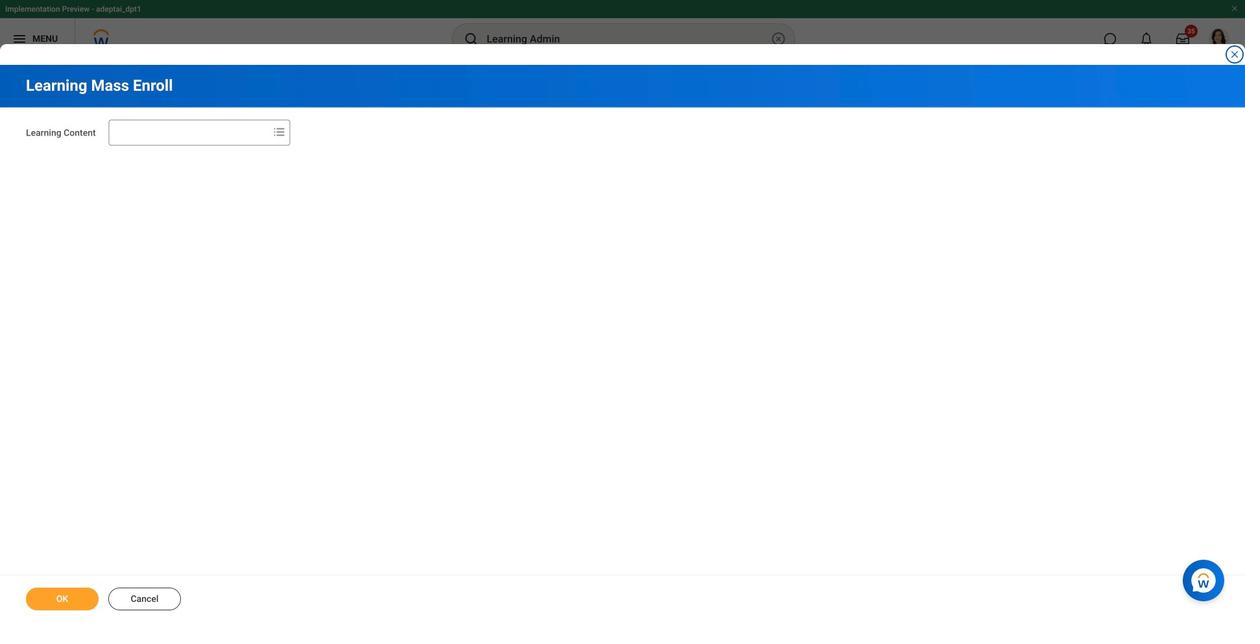 Task type: locate. For each thing, give the bounding box(es) containing it.
workday assistant region
[[1183, 555, 1230, 601]]

Search field
[[109, 121, 269, 144]]

banner
[[0, 0, 1246, 60]]

inbox large image
[[1177, 32, 1190, 45]]

dialog
[[0, 0, 1246, 622]]

x circle image
[[771, 31, 787, 47]]

close environment banner image
[[1231, 5, 1239, 12]]

main content
[[0, 65, 1246, 622]]

search image
[[464, 31, 479, 47]]



Task type: vqa. For each thing, say whether or not it's contained in the screenshot.
caret down small image
no



Task type: describe. For each thing, give the bounding box(es) containing it.
prompts image
[[272, 124, 287, 140]]

close learning mass enroll image
[[1230, 49, 1240, 60]]

notifications large image
[[1140, 32, 1153, 45]]

profile logan mcneil element
[[1201, 25, 1238, 53]]



